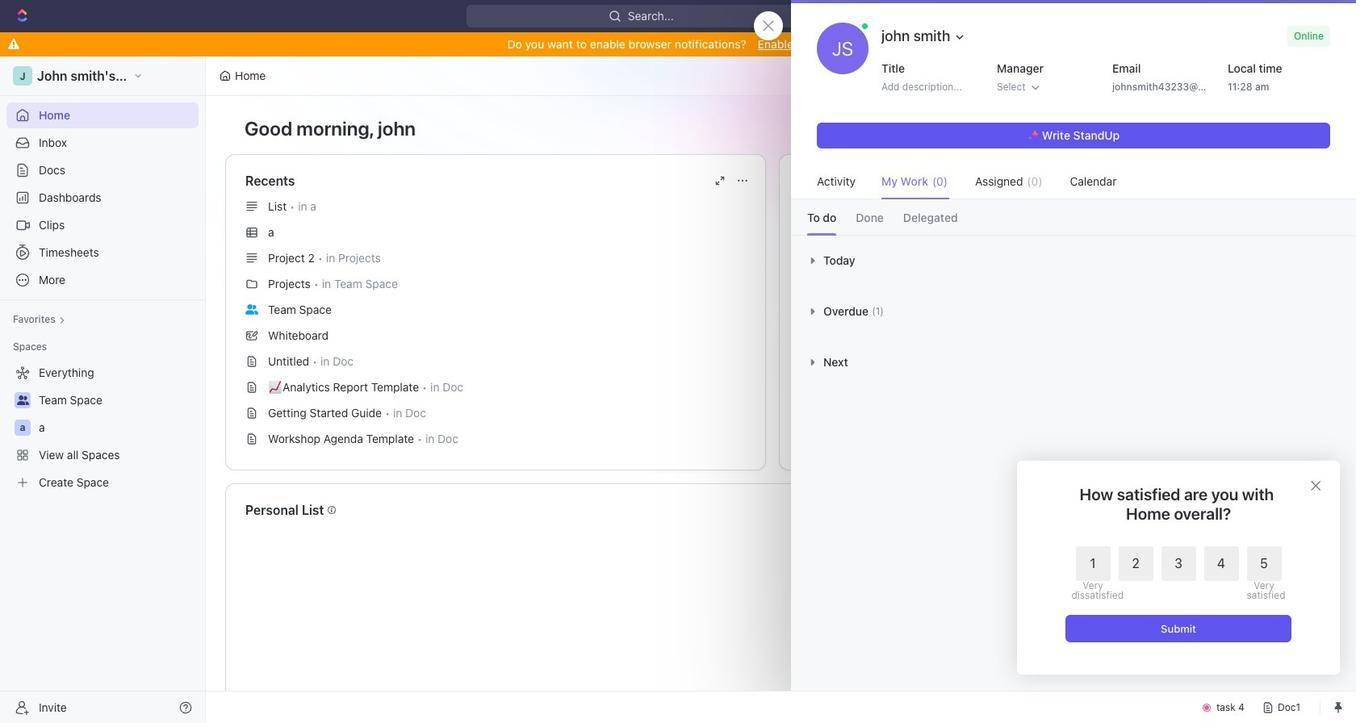 Task type: describe. For each thing, give the bounding box(es) containing it.
john smith's workspace, , element
[[13, 66, 32, 86]]

tree inside sidebar navigation
[[6, 360, 199, 496]]

user group image
[[17, 396, 29, 405]]



Task type: locate. For each thing, give the bounding box(es) containing it.
a, , element
[[15, 420, 31, 436]]

user group image
[[246, 304, 258, 315]]

dialog
[[1018, 461, 1341, 675]]

tree
[[6, 360, 199, 496]]

tab panel
[[791, 235, 1357, 388]]

sidebar navigation
[[0, 57, 209, 724]]

tab list
[[791, 199, 1357, 235]]

option group
[[1072, 547, 1282, 601]]



Task type: vqa. For each thing, say whether or not it's contained in the screenshot.
tree within Sidebar navigation
yes



